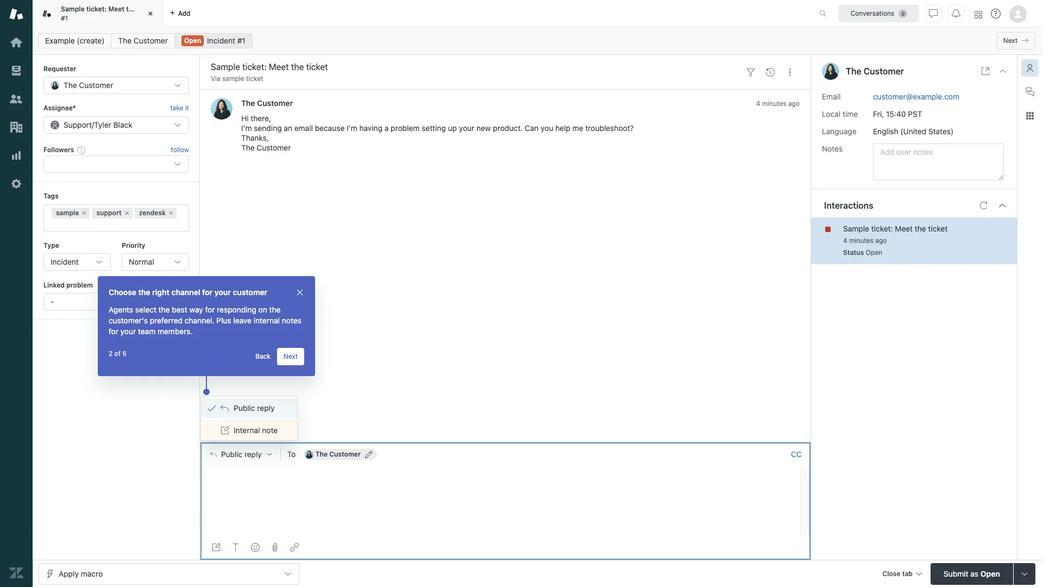 Task type: locate. For each thing, give the bounding box(es) containing it.
1 i'm from the left
[[241, 124, 252, 133]]

the down the sample ticket: meet the ticket #1
[[118, 36, 132, 45]]

reply inside dropdown button
[[245, 450, 262, 459]]

tab
[[33, 0, 163, 27]]

example
[[45, 36, 75, 45]]

1 vertical spatial meet
[[896, 224, 913, 233]]

close image inside 'choose the right channel for your customer' dialog
[[296, 288, 304, 297]]

setting
[[422, 124, 446, 133]]

1 vertical spatial sample
[[844, 224, 870, 233]]

2 horizontal spatial open
[[981, 569, 1001, 578]]

problem right a
[[391, 124, 420, 133]]

4 minutes ago text field up status
[[844, 236, 887, 244]]

1 vertical spatial 4
[[844, 236, 848, 244]]

the
[[118, 36, 132, 45], [846, 66, 862, 76], [241, 99, 255, 108], [241, 143, 255, 152], [316, 450, 328, 458]]

0 horizontal spatial next button
[[277, 348, 304, 365]]

Public reply composer text field
[[205, 466, 798, 489]]

1 horizontal spatial ago
[[876, 236, 887, 244]]

2 horizontal spatial ticket
[[929, 224, 948, 233]]

Subject field
[[209, 60, 739, 73]]

1 vertical spatial public reply
[[221, 450, 262, 459]]

incident
[[51, 257, 79, 266]]

0 horizontal spatial 4
[[757, 100, 761, 108]]

it
[[185, 104, 189, 112]]

language
[[823, 126, 857, 136]]

2 vertical spatial ticket
[[929, 224, 948, 233]]

0 vertical spatial public reply
[[234, 403, 275, 412]]

customers image
[[9, 92, 23, 106]]

4 inside sample ticket: meet the ticket 4 minutes ago status open
[[844, 236, 848, 244]]

1 vertical spatial next button
[[277, 348, 304, 365]]

reply down internal note menu item in the left bottom of the page
[[245, 450, 262, 459]]

1 vertical spatial ago
[[876, 236, 887, 244]]

2 vertical spatial open
[[981, 569, 1001, 578]]

the customer link up there,
[[241, 99, 293, 108]]

your
[[459, 124, 475, 133], [215, 288, 231, 297], [121, 327, 136, 336]]

next
[[1004, 36, 1018, 45], [284, 352, 298, 360]]

close image inside tabs tab list
[[145, 8, 156, 19]]

draft mode image
[[212, 543, 221, 552]]

the customer link down the sample ticket: meet the ticket #1
[[111, 33, 175, 48]]

0 vertical spatial next button
[[998, 32, 1036, 49]]

there,
[[251, 114, 271, 123]]

0 vertical spatial ticket:
[[86, 5, 107, 13]]

0 horizontal spatial 4 minutes ago text field
[[757, 100, 800, 108]]

the customer
[[118, 36, 168, 45], [846, 66, 905, 76], [241, 99, 293, 108], [316, 450, 361, 458]]

4 minutes ago text field
[[757, 100, 800, 108], [844, 236, 887, 244]]

zendesk support image
[[9, 7, 23, 21]]

public reply button
[[201, 443, 280, 466]]

status
[[844, 248, 865, 256]]

an
[[284, 124, 292, 133]]

customer down the sample ticket: meet the ticket #1
[[134, 36, 168, 45]]

0 vertical spatial the customer link
[[111, 33, 175, 48]]

1 vertical spatial the customer link
[[241, 99, 293, 108]]

ticket: inside the sample ticket: meet the ticket #1
[[86, 5, 107, 13]]

0 horizontal spatial ticket
[[138, 5, 157, 13]]

customer@example.com
[[874, 92, 960, 101]]

1 horizontal spatial close image
[[296, 288, 304, 297]]

organizations image
[[9, 120, 23, 134]]

1 vertical spatial reply
[[245, 450, 262, 459]]

your up the responding
[[215, 288, 231, 297]]

4 minutes ago text field down events image
[[757, 100, 800, 108]]

for down customer's
[[109, 327, 118, 336]]

avatar image
[[211, 98, 233, 120]]

5
[[123, 350, 127, 358]]

minutes
[[763, 100, 787, 108], [850, 236, 874, 244]]

ticket
[[138, 5, 157, 13], [246, 74, 263, 83], [929, 224, 948, 233]]

meet inside the sample ticket: meet the ticket #1
[[108, 5, 125, 13]]

0 vertical spatial 4
[[757, 100, 761, 108]]

next up close icon on the right of page
[[1004, 36, 1018, 45]]

1 horizontal spatial i'm
[[347, 124, 358, 133]]

1 horizontal spatial ticket
[[246, 74, 263, 83]]

1 horizontal spatial next
[[1004, 36, 1018, 45]]

the inside secondary element
[[118, 36, 132, 45]]

1 vertical spatial your
[[215, 288, 231, 297]]

0 vertical spatial problem
[[391, 124, 420, 133]]

0 horizontal spatial open
[[184, 36, 201, 45]]

customer@example.com image
[[305, 450, 314, 459]]

0 vertical spatial sample
[[61, 5, 85, 13]]

email
[[823, 92, 841, 101]]

troubleshoot?
[[586, 124, 634, 133]]

customer down sending
[[257, 143, 291, 152]]

0 vertical spatial ticket
[[138, 5, 157, 13]]

tab containing sample ticket: meet the ticket
[[33, 0, 163, 27]]

1 horizontal spatial 4
[[844, 236, 848, 244]]

type
[[43, 241, 59, 249]]

choose
[[109, 288, 136, 297]]

follow
[[171, 146, 189, 154]]

(united
[[901, 126, 927, 136]]

2 i'm from the left
[[347, 124, 358, 133]]

next button right back
[[277, 348, 304, 365]]

submit
[[944, 569, 969, 578]]

public down internal
[[221, 450, 243, 459]]

get help image
[[992, 9, 1001, 18]]

view more details image
[[982, 67, 991, 76]]

meet inside sample ticket: meet the ticket 4 minutes ago status open
[[896, 224, 913, 233]]

0 horizontal spatial meet
[[108, 5, 125, 13]]

your down customer's
[[121, 327, 136, 336]]

public reply inside menu item
[[234, 403, 275, 412]]

sample
[[222, 74, 244, 83]]

customer
[[134, 36, 168, 45], [864, 66, 905, 76], [257, 99, 293, 108], [257, 143, 291, 152], [330, 450, 361, 458]]

1 vertical spatial minutes
[[850, 236, 874, 244]]

0 horizontal spatial problem
[[66, 281, 93, 289]]

0 vertical spatial meet
[[108, 5, 125, 13]]

0 horizontal spatial the customer link
[[111, 33, 175, 48]]

the customer up fri,
[[846, 66, 905, 76]]

1 horizontal spatial sample
[[844, 224, 870, 233]]

0 vertical spatial minutes
[[763, 100, 787, 108]]

0 vertical spatial 4 minutes ago text field
[[757, 100, 800, 108]]

public reply
[[234, 403, 275, 412], [221, 450, 262, 459]]

1 vertical spatial public
[[221, 450, 243, 459]]

customer left edit user image
[[330, 450, 361, 458]]

(create)
[[77, 36, 105, 45]]

via
[[211, 74, 221, 83]]

i'm down hi
[[241, 124, 252, 133]]

the inside hi there, i'm sending an email because i'm having a problem setting up your new product. can you help me troubleshoot? thanks, the customer
[[241, 143, 255, 152]]

minutes down events image
[[763, 100, 787, 108]]

close image
[[145, 8, 156, 19], [296, 288, 304, 297]]

sample ticket: meet the ticket 4 minutes ago status open
[[844, 224, 948, 256]]

example (create)
[[45, 36, 105, 45]]

ticket inside the sample ticket: meet the ticket #1
[[138, 5, 157, 13]]

the customer up there,
[[241, 99, 293, 108]]

internal note
[[234, 425, 278, 435]]

tabs tab list
[[33, 0, 808, 27]]

next button
[[998, 32, 1036, 49], [277, 348, 304, 365]]

1 vertical spatial close image
[[296, 288, 304, 297]]

up
[[448, 124, 457, 133]]

meet
[[108, 5, 125, 13], [896, 224, 913, 233]]

customer up customer@example.com
[[864, 66, 905, 76]]

the customer down the sample ticket: meet the ticket #1
[[118, 36, 168, 45]]

i'm left "having"
[[347, 124, 358, 133]]

0 vertical spatial public
[[234, 403, 255, 412]]

your right up
[[459, 124, 475, 133]]

for right way
[[205, 305, 215, 314]]

1 horizontal spatial problem
[[391, 124, 420, 133]]

public up internal
[[234, 403, 255, 412]]

internal note menu item
[[201, 421, 297, 440]]

open
[[184, 36, 201, 45], [866, 248, 883, 256], [981, 569, 1001, 578]]

help
[[556, 124, 571, 133]]

0 horizontal spatial i'm
[[241, 124, 252, 133]]

next inside 'choose the right channel for your customer' dialog
[[284, 352, 298, 360]]

reply up note
[[257, 403, 275, 412]]

close image
[[999, 67, 1008, 76]]

linked problem
[[43, 281, 93, 289]]

public inside dropdown button
[[221, 450, 243, 459]]

the
[[126, 5, 137, 13], [915, 224, 927, 233], [138, 288, 150, 297], [159, 305, 170, 314], [269, 305, 281, 314]]

having
[[360, 124, 383, 133]]

problem down 'incident' popup button
[[66, 281, 93, 289]]

zendesk image
[[9, 566, 23, 580]]

reply
[[257, 403, 275, 412], [245, 450, 262, 459]]

1 horizontal spatial the customer link
[[241, 99, 293, 108]]

0 horizontal spatial next
[[284, 352, 298, 360]]

0 horizontal spatial close image
[[145, 8, 156, 19]]

0 vertical spatial next
[[1004, 36, 1018, 45]]

1 horizontal spatial ticket:
[[872, 224, 894, 233]]

ticket: down interactions
[[872, 224, 894, 233]]

1 horizontal spatial minutes
[[850, 236, 874, 244]]

0 horizontal spatial ago
[[789, 100, 800, 108]]

1 horizontal spatial next button
[[998, 32, 1036, 49]]

for
[[202, 288, 213, 297], [205, 305, 215, 314], [109, 327, 118, 336]]

sample up status
[[844, 224, 870, 233]]

0 horizontal spatial your
[[121, 327, 136, 336]]

4
[[757, 100, 761, 108], [844, 236, 848, 244]]

sample up #1
[[61, 5, 85, 13]]

public reply up internal note
[[234, 403, 275, 412]]

1 vertical spatial open
[[866, 248, 883, 256]]

0 vertical spatial for
[[202, 288, 213, 297]]

ticket: up (create)
[[86, 5, 107, 13]]

back button
[[249, 348, 277, 365]]

0 vertical spatial close image
[[145, 8, 156, 19]]

ticket: inside sample ticket: meet the ticket 4 minutes ago status open
[[872, 224, 894, 233]]

views image
[[9, 64, 23, 78]]

right
[[152, 288, 170, 297]]

sample inside sample ticket: meet the ticket 4 minutes ago status open
[[844, 224, 870, 233]]

0 horizontal spatial ticket:
[[86, 5, 107, 13]]

fri,
[[874, 109, 885, 118]]

hi there, i'm sending an email because i'm having a problem setting up your new product. can you help me troubleshoot? thanks, the customer
[[241, 114, 634, 152]]

open inside sample ticket: meet the ticket 4 minutes ago status open
[[866, 248, 883, 256]]

next for next "button" to the right
[[1004, 36, 1018, 45]]

2 vertical spatial your
[[121, 327, 136, 336]]

open link
[[174, 33, 253, 48]]

public reply down internal
[[221, 450, 262, 459]]

the customer right customer@example.com icon
[[316, 450, 361, 458]]

agents
[[109, 305, 133, 314]]

1 vertical spatial next
[[284, 352, 298, 360]]

best
[[172, 305, 187, 314]]

conversations
[[851, 9, 895, 17]]

sending
[[254, 124, 282, 133]]

ticket for sample ticket: meet the ticket #1
[[138, 5, 157, 13]]

your inside hi there, i'm sending an email because i'm having a problem setting up your new product. can you help me troubleshoot? thanks, the customer
[[459, 124, 475, 133]]

next right back
[[284, 352, 298, 360]]

ago inside sample ticket: meet the ticket 4 minutes ago status open
[[876, 236, 887, 244]]

for up way
[[202, 288, 213, 297]]

take
[[170, 104, 183, 112]]

0 horizontal spatial sample
[[61, 5, 85, 13]]

0 vertical spatial your
[[459, 124, 475, 133]]

0 vertical spatial open
[[184, 36, 201, 45]]

1 horizontal spatial open
[[866, 248, 883, 256]]

problem
[[391, 124, 420, 133], [66, 281, 93, 289]]

2 horizontal spatial your
[[459, 124, 475, 133]]

meet for sample ticket: meet the ticket #1
[[108, 5, 125, 13]]

next button up customer context icon
[[998, 32, 1036, 49]]

ticket inside sample ticket: meet the ticket 4 minutes ago status open
[[929, 224, 948, 233]]

product.
[[493, 124, 523, 133]]

1 vertical spatial ticket:
[[872, 224, 894, 233]]

choose the right channel for your customer dialog
[[98, 276, 315, 376]]

cc
[[792, 449, 802, 459]]

minutes up status
[[850, 236, 874, 244]]

the down thanks,
[[241, 143, 255, 152]]

0 vertical spatial reply
[[257, 403, 275, 412]]

plus
[[217, 316, 231, 325]]

ticket: for sample ticket: meet the ticket 4 minutes ago status open
[[872, 224, 894, 233]]

sample inside the sample ticket: meet the ticket #1
[[61, 5, 85, 13]]

1 vertical spatial ticket
[[246, 74, 263, 83]]

1 horizontal spatial meet
[[896, 224, 913, 233]]

1 vertical spatial 4 minutes ago text field
[[844, 236, 887, 244]]



Task type: describe. For each thing, give the bounding box(es) containing it.
format text image
[[232, 543, 240, 552]]

add link (cmd k) image
[[290, 543, 299, 552]]

customer context image
[[1026, 64, 1035, 72]]

normal
[[129, 257, 154, 266]]

channel
[[172, 288, 200, 297]]

main element
[[0, 0, 33, 587]]

conversations button
[[839, 5, 920, 22]]

public reply menu item
[[201, 398, 297, 418]]

customer's
[[109, 316, 148, 325]]

0 horizontal spatial minutes
[[763, 100, 787, 108]]

as
[[971, 569, 979, 578]]

of
[[115, 350, 121, 358]]

select
[[135, 305, 157, 314]]

on
[[259, 305, 267, 314]]

0 vertical spatial ago
[[789, 100, 800, 108]]

reply inside menu item
[[257, 403, 275, 412]]

way
[[189, 305, 203, 314]]

next button inside 'choose the right channel for your customer' dialog
[[277, 348, 304, 365]]

the inside sample ticket: meet the ticket 4 minutes ago status open
[[915, 224, 927, 233]]

priority
[[122, 241, 145, 249]]

reporting image
[[9, 148, 23, 163]]

1 horizontal spatial 4 minutes ago text field
[[844, 236, 887, 244]]

fri, 15:40 pst
[[874, 109, 923, 118]]

public reply inside dropdown button
[[221, 450, 262, 459]]

the inside the sample ticket: meet the ticket #1
[[126, 5, 137, 13]]

to
[[287, 449, 296, 459]]

ticket: for sample ticket: meet the ticket #1
[[86, 5, 107, 13]]

internal
[[254, 316, 280, 325]]

thanks,
[[241, 133, 269, 143]]

via sample ticket
[[211, 74, 263, 83]]

the customer link inside secondary element
[[111, 33, 175, 48]]

because
[[315, 124, 345, 133]]

note
[[262, 425, 278, 435]]

zendesk products image
[[975, 11, 983, 18]]

1 vertical spatial problem
[[66, 281, 93, 289]]

get started image
[[9, 35, 23, 49]]

preferred
[[150, 316, 183, 325]]

next for next "button" within 'choose the right channel for your customer' dialog
[[284, 352, 298, 360]]

notes
[[823, 144, 843, 153]]

2
[[109, 350, 113, 358]]

your inside the agents select the best way for responding on the customer's preferred channel. plus leave internal notes for your team members.
[[121, 327, 136, 336]]

4 minutes ago
[[757, 100, 800, 108]]

follow button
[[171, 145, 189, 155]]

meet for sample ticket: meet the ticket 4 minutes ago status open
[[896, 224, 913, 233]]

time
[[843, 109, 859, 118]]

cc button
[[792, 449, 802, 459]]

add attachment image
[[271, 543, 279, 552]]

back
[[256, 352, 271, 360]]

events image
[[767, 68, 775, 76]]

normal button
[[122, 253, 189, 271]]

sample ticket: meet the ticket #1
[[61, 5, 157, 22]]

1 horizontal spatial your
[[215, 288, 231, 297]]

english
[[874, 126, 899, 136]]

customer
[[233, 288, 268, 297]]

sample for sample ticket: meet the ticket #1
[[61, 5, 85, 13]]

problem inside hi there, i'm sending an email because i'm having a problem setting up your new product. can you help me troubleshoot? thanks, the customer
[[391, 124, 420, 133]]

team
[[138, 327, 156, 336]]

Add user notes text field
[[874, 143, 1005, 180]]

the right user image
[[846, 66, 862, 76]]

the up hi
[[241, 99, 255, 108]]

local time
[[823, 109, 859, 118]]

apps image
[[1026, 111, 1035, 120]]

notes
[[282, 316, 302, 325]]

the right customer@example.com icon
[[316, 450, 328, 458]]

email
[[295, 124, 313, 133]]

open inside secondary element
[[184, 36, 201, 45]]

2 of 5 back
[[109, 350, 271, 360]]

customer up there,
[[257, 99, 293, 108]]

hi
[[241, 114, 249, 123]]

minutes inside sample ticket: meet the ticket 4 minutes ago status open
[[850, 236, 874, 244]]

public inside menu item
[[234, 403, 255, 412]]

internal
[[234, 425, 260, 435]]

customer inside secondary element
[[134, 36, 168, 45]]

local
[[823, 109, 841, 118]]

a
[[385, 124, 389, 133]]

ticket for sample ticket: meet the ticket 4 minutes ago status open
[[929, 224, 948, 233]]

new
[[477, 124, 491, 133]]

interactions
[[825, 200, 874, 210]]

responding
[[217, 305, 257, 314]]

english (united states)
[[874, 126, 954, 136]]

take it button
[[170, 103, 189, 114]]

1 vertical spatial for
[[205, 305, 215, 314]]

#1
[[61, 14, 68, 22]]

leave
[[233, 316, 252, 325]]

secondary element
[[33, 30, 1044, 52]]

incident button
[[43, 253, 111, 271]]

sample for sample ticket: meet the ticket 4 minutes ago status open
[[844, 224, 870, 233]]

admin image
[[9, 177, 23, 191]]

submit as open
[[944, 569, 1001, 578]]

example (create) button
[[38, 33, 112, 48]]

members.
[[158, 327, 193, 336]]

linked
[[43, 281, 65, 289]]

channel.
[[185, 316, 214, 325]]

me
[[573, 124, 584, 133]]

agents select the best way for responding on the customer's preferred channel. plus leave internal notes for your team members.
[[109, 305, 302, 336]]

pst
[[909, 109, 923, 118]]

choose the right channel for your customer
[[109, 288, 268, 297]]

2 vertical spatial for
[[109, 327, 118, 336]]

the customer inside secondary element
[[118, 36, 168, 45]]

user image
[[823, 63, 840, 80]]

customer inside hi there, i'm sending an email because i'm having a problem setting up your new product. can you help me troubleshoot? thanks, the customer
[[257, 143, 291, 152]]

15:40
[[887, 109, 907, 118]]

states)
[[929, 126, 954, 136]]

can
[[525, 124, 539, 133]]

take it
[[170, 104, 189, 112]]

edit user image
[[365, 450, 373, 458]]

you
[[541, 124, 554, 133]]

insert emojis image
[[251, 543, 260, 552]]



Task type: vqa. For each thing, say whether or not it's contained in the screenshot.
2
yes



